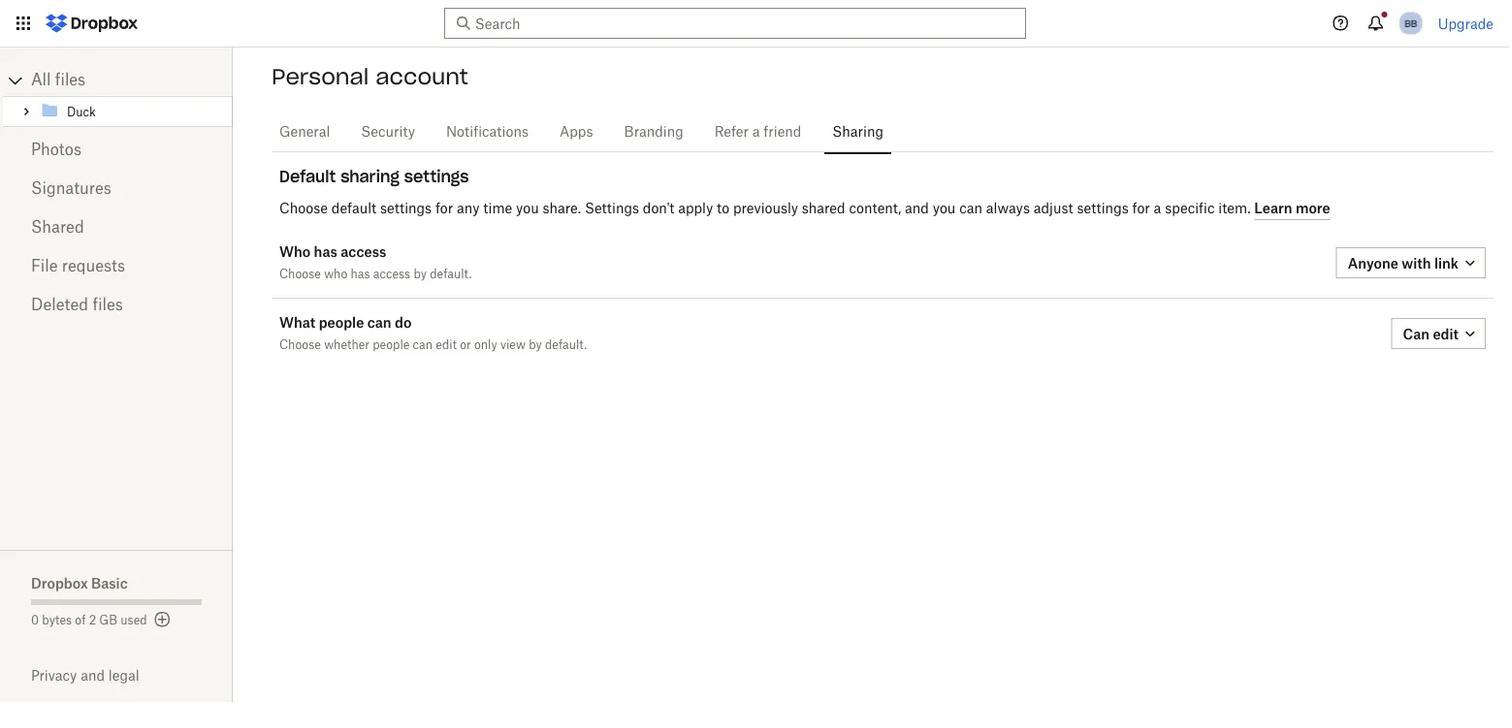 Task type: describe. For each thing, give the bounding box(es) containing it.
tab list containing general
[[272, 106, 1494, 155]]

photos link
[[31, 131, 202, 170]]

personal account
[[272, 63, 468, 90]]

legal
[[108, 668, 139, 684]]

by inside who has access choose who has access by default.
[[414, 269, 427, 281]]

deleted files link
[[31, 286, 202, 325]]

link
[[1435, 255, 1459, 271]]

settings
[[585, 202, 639, 216]]

global header element
[[0, 0, 1510, 48]]

2 vertical spatial can
[[413, 340, 433, 352]]

1 vertical spatial access
[[373, 269, 411, 281]]

more
[[1296, 200, 1331, 216]]

with
[[1402, 255, 1432, 271]]

choose inside choose default settings for any time you share. settings don't apply to previously shared content, and you can always adjust settings for a specific item. learn more
[[279, 202, 328, 216]]

1 for from the left
[[436, 202, 453, 216]]

used
[[121, 615, 147, 627]]

all
[[31, 73, 51, 88]]

account
[[376, 63, 468, 90]]

all files link
[[31, 65, 233, 96]]

learn more button
[[1255, 197, 1331, 220]]

a inside choose default settings for any time you share. settings don't apply to previously shared content, and you can always adjust settings for a specific item. learn more
[[1154, 202, 1162, 216]]

can edit button
[[1392, 318, 1486, 349]]

file
[[31, 259, 58, 275]]

settings for default
[[380, 202, 432, 216]]

shared
[[802, 202, 846, 216]]

notifications tab
[[439, 109, 537, 155]]

1 vertical spatial can
[[367, 314, 392, 331]]

sharing
[[833, 125, 884, 139]]

default
[[332, 202, 377, 216]]

privacy and legal
[[31, 668, 139, 684]]

default. inside what people can do choose whether people can edit or only view by default.
[[545, 340, 587, 352]]

whether
[[324, 340, 370, 352]]

file requests link
[[31, 247, 202, 286]]

time
[[484, 202, 513, 216]]

adjust
[[1034, 202, 1074, 216]]

choose default settings for any time you share. settings don't apply to previously shared content, and you can always adjust settings for a specific item. learn more
[[279, 200, 1331, 216]]

upgrade link
[[1439, 15, 1494, 32]]

shared
[[31, 220, 84, 236]]

anyone
[[1348, 255, 1399, 271]]

settings right adjust
[[1077, 202, 1129, 216]]

0 vertical spatial people
[[319, 314, 364, 331]]

can edit
[[1403, 326, 1459, 342]]

a inside refer a friend tab
[[753, 125, 760, 139]]

to
[[717, 202, 730, 216]]

gb
[[99, 615, 117, 627]]

general tab
[[272, 109, 338, 155]]

branding tab
[[617, 109, 692, 155]]

and inside choose default settings for any time you share. settings don't apply to previously shared content, and you can always adjust settings for a specific item. learn more
[[905, 202, 929, 216]]

choose inside who has access choose who has access by default.
[[279, 269, 321, 281]]

security tab
[[353, 109, 423, 155]]

file requests
[[31, 259, 125, 275]]

who has access choose who has access by default.
[[279, 244, 472, 281]]

dropbox
[[31, 575, 88, 591]]

previously
[[734, 202, 799, 216]]

dropbox basic
[[31, 575, 128, 591]]

anyone with link button
[[1337, 247, 1486, 278]]

bytes
[[42, 615, 72, 627]]

settings for sharing
[[404, 166, 469, 186]]

upgrade
[[1439, 15, 1494, 32]]

0 vertical spatial access
[[341, 244, 386, 260]]



Task type: vqa. For each thing, say whether or not it's contained in the screenshot.
Dropbox image
no



Task type: locate. For each thing, give the bounding box(es) containing it.
what people can do choose whether people can edit or only view by default.
[[279, 314, 587, 352]]

bb
[[1405, 17, 1418, 29]]

item.
[[1219, 202, 1251, 216]]

access up do
[[373, 269, 411, 281]]

2 horizontal spatial can
[[960, 202, 983, 216]]

1 vertical spatial default.
[[545, 340, 587, 352]]

default. right view
[[545, 340, 587, 352]]

0 vertical spatial has
[[314, 244, 338, 260]]

0 horizontal spatial edit
[[436, 340, 457, 352]]

or
[[460, 340, 471, 352]]

edit inside popup button
[[1433, 326, 1459, 342]]

privacy
[[31, 668, 77, 684]]

1 choose from the top
[[279, 202, 328, 216]]

settings up any
[[404, 166, 469, 186]]

and right content,
[[905, 202, 929, 216]]

basic
[[91, 575, 128, 591]]

refer
[[715, 125, 749, 139]]

view
[[501, 340, 526, 352]]

can left do
[[367, 314, 392, 331]]

and left legal
[[81, 668, 105, 684]]

refer a friend tab
[[707, 109, 810, 155]]

1 horizontal spatial and
[[905, 202, 929, 216]]

0 vertical spatial can
[[960, 202, 983, 216]]

0 horizontal spatial files
[[55, 73, 86, 88]]

edit right can
[[1433, 326, 1459, 342]]

0 vertical spatial files
[[55, 73, 86, 88]]

do
[[395, 314, 412, 331]]

choose down who
[[279, 269, 321, 281]]

0 vertical spatial default.
[[430, 269, 472, 281]]

0 horizontal spatial default.
[[430, 269, 472, 281]]

0 bytes of 2 gb used
[[31, 615, 147, 627]]

0 vertical spatial by
[[414, 269, 427, 281]]

by right view
[[529, 340, 542, 352]]

3 choose from the top
[[279, 340, 321, 352]]

has right who
[[351, 269, 370, 281]]

duck
[[67, 107, 96, 118]]

choose
[[279, 202, 328, 216], [279, 269, 321, 281], [279, 340, 321, 352]]

people up whether
[[319, 314, 364, 331]]

get more space image
[[151, 608, 174, 632]]

by inside what people can do choose whether people can edit or only view by default.
[[529, 340, 542, 352]]

1 horizontal spatial by
[[529, 340, 542, 352]]

edit
[[1433, 326, 1459, 342], [436, 340, 457, 352]]

who
[[324, 269, 348, 281]]

you
[[516, 202, 539, 216], [933, 202, 956, 216]]

0 horizontal spatial for
[[436, 202, 453, 216]]

choose inside what people can do choose whether people can edit or only view by default.
[[279, 340, 321, 352]]

can left always
[[960, 202, 983, 216]]

refer a friend
[[715, 125, 802, 139]]

who
[[279, 244, 311, 260]]

specific
[[1165, 202, 1215, 216]]

for
[[436, 202, 453, 216], [1133, 202, 1151, 216]]

1 horizontal spatial files
[[93, 298, 123, 313]]

shared link
[[31, 209, 202, 247]]

a
[[753, 125, 760, 139], [1154, 202, 1162, 216]]

1 horizontal spatial can
[[413, 340, 433, 352]]

all files tree
[[3, 65, 233, 127]]

access up who
[[341, 244, 386, 260]]

1 horizontal spatial has
[[351, 269, 370, 281]]

1 horizontal spatial default.
[[545, 340, 587, 352]]

1 horizontal spatial for
[[1133, 202, 1151, 216]]

privacy and legal link
[[31, 668, 233, 684]]

has up who
[[314, 244, 338, 260]]

1 you from the left
[[516, 202, 539, 216]]

2
[[89, 615, 96, 627]]

choose down default
[[279, 202, 328, 216]]

default.
[[430, 269, 472, 281], [545, 340, 587, 352]]

any
[[457, 202, 480, 216]]

anyone with link
[[1348, 255, 1459, 271]]

default sharing settings
[[279, 166, 469, 186]]

0 vertical spatial and
[[905, 202, 929, 216]]

apply
[[678, 202, 713, 216]]

people
[[319, 314, 364, 331], [373, 340, 410, 352]]

1 vertical spatial people
[[373, 340, 410, 352]]

sharing
[[341, 166, 400, 186]]

2 choose from the top
[[279, 269, 321, 281]]

0 horizontal spatial can
[[367, 314, 392, 331]]

don't
[[643, 202, 675, 216]]

edit left or
[[436, 340, 457, 352]]

choose down the what
[[279, 340, 321, 352]]

can left or
[[413, 340, 433, 352]]

always
[[987, 202, 1030, 216]]

default. up what people can do choose whether people can edit or only view by default. on the left of the page
[[430, 269, 472, 281]]

can
[[960, 202, 983, 216], [367, 314, 392, 331], [413, 340, 433, 352]]

0 horizontal spatial by
[[414, 269, 427, 281]]

settings down the "default sharing settings"
[[380, 202, 432, 216]]

1 vertical spatial files
[[93, 298, 123, 313]]

files
[[55, 73, 86, 88], [93, 298, 123, 313]]

content,
[[849, 202, 902, 216]]

0 vertical spatial a
[[753, 125, 760, 139]]

security
[[361, 125, 415, 139]]

personal
[[272, 63, 369, 90]]

you right the time
[[516, 202, 539, 216]]

default. inside who has access choose who has access by default.
[[430, 269, 472, 281]]

bb button
[[1396, 8, 1427, 39]]

friend
[[764, 125, 802, 139]]

edit inside what people can do choose whether people can edit or only view by default.
[[436, 340, 457, 352]]

1 vertical spatial choose
[[279, 269, 321, 281]]

2 vertical spatial choose
[[279, 340, 321, 352]]

files for all files
[[55, 73, 86, 88]]

what
[[279, 314, 316, 331]]

learn
[[1255, 200, 1293, 216]]

apps
[[560, 125, 593, 139]]

settings
[[404, 166, 469, 186], [380, 202, 432, 216], [1077, 202, 1129, 216]]

can inside choose default settings for any time you share. settings don't apply to previously shared content, and you can always adjust settings for a specific item. learn more
[[960, 202, 983, 216]]

duck link
[[40, 100, 229, 123]]

0 horizontal spatial and
[[81, 668, 105, 684]]

1 horizontal spatial you
[[933, 202, 956, 216]]

1 vertical spatial and
[[81, 668, 105, 684]]

by up what people can do choose whether people can edit or only view by default. on the left of the page
[[414, 269, 427, 281]]

0 horizontal spatial a
[[753, 125, 760, 139]]

has
[[314, 244, 338, 260], [351, 269, 370, 281]]

for left any
[[436, 202, 453, 216]]

2 you from the left
[[933, 202, 956, 216]]

files right all
[[55, 73, 86, 88]]

people down do
[[373, 340, 410, 352]]

notifications
[[446, 125, 529, 139]]

deleted files
[[31, 298, 123, 313]]

0 horizontal spatial you
[[516, 202, 539, 216]]

and
[[905, 202, 929, 216], [81, 668, 105, 684]]

dropbox logo - go to the homepage image
[[39, 8, 145, 39]]

2 for from the left
[[1133, 202, 1151, 216]]

all files
[[31, 73, 86, 88]]

sharing tab
[[825, 109, 892, 155]]

files down the file requests link
[[93, 298, 123, 313]]

general
[[279, 125, 330, 139]]

0
[[31, 615, 39, 627]]

a left specific
[[1154, 202, 1162, 216]]

files for deleted files
[[93, 298, 123, 313]]

signatures link
[[31, 170, 202, 209]]

default
[[279, 166, 336, 186]]

1 horizontal spatial people
[[373, 340, 410, 352]]

you left always
[[933, 202, 956, 216]]

Search text field
[[475, 13, 991, 34]]

1 horizontal spatial a
[[1154, 202, 1162, 216]]

1 vertical spatial has
[[351, 269, 370, 281]]

share.
[[543, 202, 581, 216]]

branding
[[624, 125, 684, 139]]

tab list
[[272, 106, 1494, 155]]

apps tab
[[552, 109, 601, 155]]

0 vertical spatial choose
[[279, 202, 328, 216]]

photos
[[31, 143, 81, 158]]

1 horizontal spatial edit
[[1433, 326, 1459, 342]]

only
[[474, 340, 497, 352]]

files inside tree
[[55, 73, 86, 88]]

a right refer
[[753, 125, 760, 139]]

deleted
[[31, 298, 88, 313]]

1 vertical spatial by
[[529, 340, 542, 352]]

access
[[341, 244, 386, 260], [373, 269, 411, 281]]

by
[[414, 269, 427, 281], [529, 340, 542, 352]]

requests
[[62, 259, 125, 275]]

of
[[75, 615, 86, 627]]

0 horizontal spatial people
[[319, 314, 364, 331]]

for left specific
[[1133, 202, 1151, 216]]

0 horizontal spatial has
[[314, 244, 338, 260]]

can
[[1403, 326, 1430, 342]]

signatures
[[31, 181, 111, 197]]

1 vertical spatial a
[[1154, 202, 1162, 216]]



